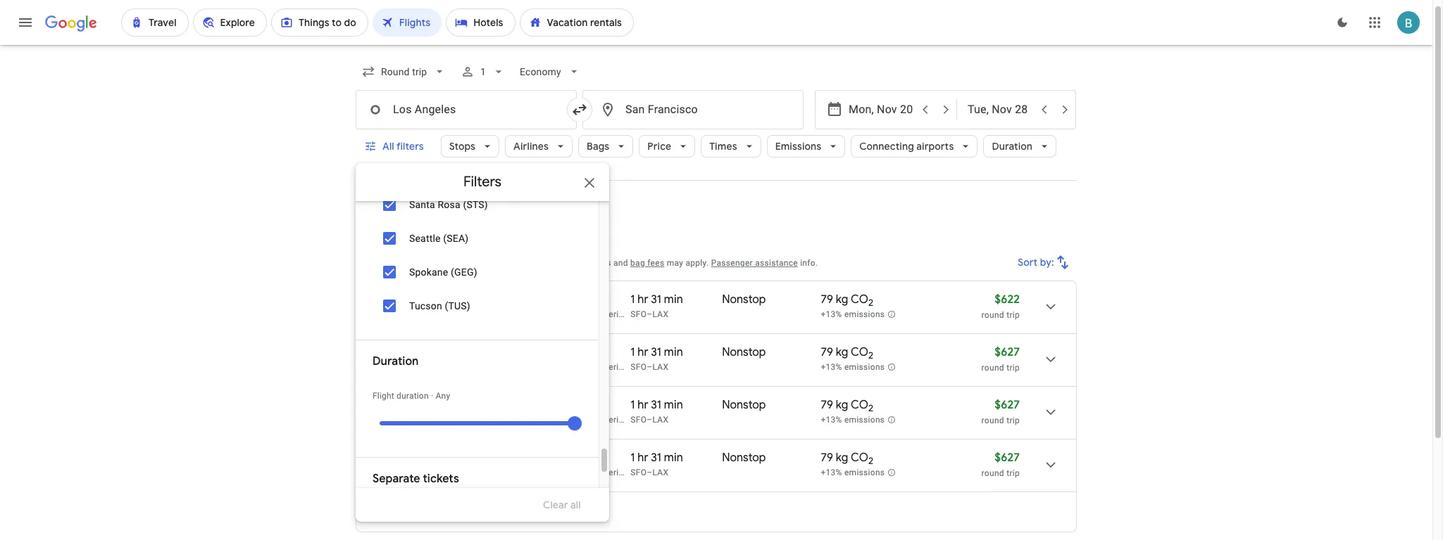 Task type: vqa. For each thing, say whether or not it's contained in the screenshot.
"may"
yes



Task type: locate. For each thing, give the bounding box(es) containing it.
co for $622 text box
[[851, 293, 868, 307]]

duration down the return text box
[[992, 140, 1033, 153]]

0 vertical spatial $627
[[995, 346, 1020, 360]]

1 operated by skywest airlines as american eagle from the top
[[467, 310, 657, 320]]

operated by skywest airlines as american eagle for "total duration 1 hr 31 min." element associated with 627 us dollars text box
[[467, 416, 657, 425]]

round down $627 text field
[[982, 363, 1004, 373]]

$627 round trip up $627 text box
[[982, 399, 1020, 426]]

2 for nonstop flight. element for "total duration 1 hr 31 min." element corresponding to $627 text box
[[868, 456, 873, 468]]

emissions for nonstop flight. element associated with $627 text field "total duration 1 hr 31 min." element
[[844, 363, 885, 373]]

Return text field
[[968, 91, 1033, 129]]

3 total duration 1 hr 31 min. element from the top
[[631, 399, 722, 415]]

2 nonstop from the top
[[722, 346, 766, 360]]

operated
[[467, 310, 503, 320], [467, 363, 503, 373], [467, 416, 503, 425], [467, 468, 503, 478]]

lax
[[652, 310, 669, 320], [652, 363, 669, 373], [652, 416, 669, 425], [652, 468, 669, 478]]

eagle
[[635, 310, 657, 320], [635, 363, 657, 373], [635, 416, 657, 425], [635, 468, 657, 478]]

2 kg from the top
[[836, 346, 848, 360]]

79 for $627 text field "total duration 1 hr 31 min." element
[[821, 346, 833, 360]]

emissions
[[844, 310, 885, 320], [844, 363, 885, 373], [844, 416, 885, 426], [844, 469, 885, 478]]

3 as from the top
[[584, 416, 593, 425]]

nonstop flight. element
[[722, 293, 766, 309], [722, 346, 766, 362], [722, 399, 766, 415], [722, 451, 766, 468]]

min
[[664, 293, 683, 307], [664, 346, 683, 360], [664, 399, 683, 413], [664, 451, 683, 466]]

3 79 from the top
[[821, 399, 833, 413]]

4 operated by skywest airlines as american eagle from the top
[[467, 468, 657, 478]]

nonstop flight. element for $627 text field "total duration 1 hr 31 min." element
[[722, 346, 766, 362]]

2 +13% emissions from the top
[[821, 363, 885, 373]]

1 vertical spatial $627 round trip
[[982, 399, 1020, 426]]

bag fees button
[[630, 258, 664, 268]]

returning flights main content
[[356, 192, 1077, 541]]

4 kg from the top
[[836, 451, 848, 466]]

choose return to los angeles
[[468, 200, 609, 213]]

nonstop flight. element for "total duration 1 hr 31 min." element related to $622 text box
[[722, 293, 766, 309]]

2 79 kg co 2 from the top
[[821, 346, 873, 362]]

1 nonstop flight. element from the top
[[722, 293, 766, 309]]

1 skywest from the top
[[517, 310, 549, 320]]

–
[[469, 293, 476, 307], [647, 310, 652, 320], [647, 363, 652, 373], [647, 416, 652, 425], [463, 451, 470, 466], [647, 468, 652, 478]]

1 hr 31 min sfo – lax
[[631, 293, 683, 320], [631, 346, 683, 373], [631, 399, 683, 425], [631, 451, 683, 478]]

flight details. leaves san francisco international airport at 7:00 am on tuesday, november 28 and arrives at los angeles international airport at 8:31 am on tuesday, november 28. image
[[1034, 343, 1068, 377]]

round for 627 us dollars text box
[[982, 416, 1004, 426]]

$627 left flight details. leaves san francisco international airport at 9:56 am on tuesday, november 28 and arrives at los angeles international airport at 11:27 am on tuesday, november 28. icon
[[995, 399, 1020, 413]]

– for "total duration 1 hr 31 min." element related to $622 text box
[[647, 310, 652, 320]]

3 nonstop flight. element from the top
[[722, 399, 766, 415]]

3 79 kg co 2 from the top
[[821, 399, 873, 415]]

lax for "total duration 1 hr 31 min." element associated with 627 us dollars text box
[[652, 416, 669, 425]]

1 31 from the top
[[651, 293, 661, 307]]

$627 left flight details. leaves san francisco international airport at 2:14 pm on tuesday, november 28 and arrives at los angeles international airport at 3:45 pm on tuesday, november 28. image
[[995, 451, 1020, 466]]

adult.
[[519, 258, 542, 268]]

9:56 am
[[421, 399, 463, 413]]

times button
[[701, 130, 761, 163]]

1 eagle from the top
[[635, 310, 657, 320]]

seattle
[[409, 233, 441, 244]]

4 eagle from the top
[[635, 468, 657, 478]]

+
[[472, 258, 477, 268]]

3 +13% from the top
[[821, 416, 842, 426]]

2 fees from the left
[[647, 258, 664, 268]]

1 79 from the top
[[821, 293, 833, 307]]

627 US dollars text field
[[995, 451, 1020, 466]]

lax for "total duration 1 hr 31 min." element corresponding to $627 text box
[[652, 468, 669, 478]]

3 skywest from the top
[[517, 416, 549, 425]]

1 operated from the top
[[467, 310, 503, 320]]

duration button
[[984, 130, 1057, 163]]

emissions button
[[767, 130, 845, 163]]

1 trip from the top
[[1007, 311, 1020, 320]]

and
[[613, 258, 628, 268]]

31
[[651, 293, 661, 307], [651, 346, 661, 360], [651, 399, 661, 413], [651, 451, 661, 466]]

2 for nonstop flight. element associated with $627 text field "total duration 1 hr 31 min." element
[[868, 350, 873, 362]]

american
[[421, 310, 459, 320], [595, 310, 633, 320], [421, 363, 459, 373], [595, 363, 633, 373], [421, 416, 459, 425], [595, 416, 633, 425], [421, 468, 459, 478], [595, 468, 633, 478]]

1 vertical spatial duration
[[373, 355, 419, 369]]

+13% emissions for nonstop flight. element associated with $627 text field "total duration 1 hr 31 min." element
[[821, 363, 885, 373]]

0 horizontal spatial duration
[[373, 355, 419, 369]]

2 hr from the top
[[638, 346, 648, 360]]

apply.
[[686, 258, 709, 268]]

2 nonstop flight. element from the top
[[722, 346, 766, 362]]

skywest for "total duration 1 hr 31 min." element associated with 627 us dollars text box
[[517, 416, 549, 425]]

None field
[[356, 59, 452, 85], [514, 59, 587, 85], [356, 59, 452, 85], [514, 59, 587, 85]]

los
[[552, 200, 568, 213]]

1 $627 round trip from the top
[[982, 346, 1020, 373]]

2 vertical spatial $627
[[995, 451, 1020, 466]]

flights
[[423, 237, 464, 254]]

2 trip from the top
[[1007, 363, 1020, 373]]

4 hr from the top
[[638, 451, 648, 466]]

operated by skywest airlines as american eagle for "total duration 1 hr 31 min." element related to $622 text box
[[467, 310, 657, 320]]

connecting airports button
[[851, 130, 978, 163]]

kg
[[836, 293, 848, 307], [836, 346, 848, 360], [836, 399, 848, 413], [836, 451, 848, 466]]

airlines for "total duration 1 hr 31 min." element associated with 627 us dollars text box
[[552, 416, 581, 425]]

12:24 pm
[[421, 293, 466, 307]]

2 operated by skywest airlines as american eagle from the top
[[467, 363, 657, 373]]

4 total duration 1 hr 31 min. element from the top
[[631, 451, 722, 468]]

4 31 from the top
[[651, 451, 661, 466]]

fees right +
[[479, 258, 496, 268]]

round
[[982, 311, 1004, 320], [982, 363, 1004, 373], [982, 416, 1004, 426], [982, 469, 1004, 479]]

round down $622 text box
[[982, 311, 1004, 320]]

0 vertical spatial duration
[[992, 140, 1033, 153]]

1 hr from the top
[[638, 293, 648, 307]]

2 min from the top
[[664, 346, 683, 360]]

operated by skywest airlines as american eagle
[[467, 310, 657, 320], [467, 363, 657, 373], [467, 416, 657, 425], [467, 468, 657, 478]]

2 skywest from the top
[[517, 363, 549, 373]]

0 vertical spatial $627 round trip
[[982, 346, 1020, 373]]

1 hr 31 min sfo – lax for $627 text field "total duration 1 hr 31 min." element
[[631, 346, 683, 373]]

1
[[481, 66, 486, 77], [512, 258, 517, 268], [631, 293, 635, 307], [631, 346, 635, 360], [631, 399, 635, 413], [631, 451, 635, 466]]

$627 for 9:56 am
[[995, 399, 1020, 413]]

2 emissions from the top
[[844, 363, 885, 373]]

$627 left flight details. leaves san francisco international airport at 7:00 am on tuesday, november 28 and arrives at los angeles international airport at 8:31 am on tuesday, november 28. image
[[995, 346, 1020, 360]]

skywest
[[517, 310, 549, 320], [517, 363, 549, 373], [517, 416, 549, 425], [517, 468, 549, 478]]

3 trip from the top
[[1007, 416, 1020, 426]]

2 eagle from the top
[[635, 363, 657, 373]]

Departure text field
[[849, 91, 914, 129]]

4 +13% emissions from the top
[[821, 469, 885, 478]]

2 lax from the top
[[652, 363, 669, 373]]

trip for $622 text box
[[1007, 311, 1020, 320]]

passenger assistance button
[[711, 258, 798, 268]]

79 for "total duration 1 hr 31 min." element associated with 627 us dollars text box
[[821, 399, 833, 413]]

1 round from the top
[[982, 311, 1004, 320]]

79
[[821, 293, 833, 307], [821, 346, 833, 360], [821, 399, 833, 413], [821, 451, 833, 466]]

kg for "total duration 1 hr 31 min." element associated with 627 us dollars text box nonstop flight. element
[[836, 399, 848, 413]]

79 for "total duration 1 hr 31 min." element related to $622 text box
[[821, 293, 833, 307]]

change appearance image
[[1326, 6, 1359, 39]]

by:
[[1040, 256, 1054, 269]]

3 sfo from the top
[[631, 416, 647, 425]]

4 operated from the top
[[467, 468, 503, 478]]

2 31 from the top
[[651, 346, 661, 360]]

operated for "total duration 1 hr 31 min." element related to $622 text box
[[467, 310, 503, 320]]

trip for $627 text field
[[1007, 363, 1020, 373]]

duration
[[397, 392, 429, 401]]

34 more flights image
[[369, 496, 403, 530]]

$627 round trip
[[982, 346, 1020, 373], [982, 399, 1020, 426], [982, 451, 1020, 479]]

separate
[[373, 473, 420, 487]]

2 $627 from the top
[[995, 399, 1020, 413]]

3 kg from the top
[[836, 399, 848, 413]]

627 US dollars text field
[[995, 346, 1020, 360]]

3 min from the top
[[664, 399, 683, 413]]

1 horizontal spatial duration
[[992, 140, 1033, 153]]

co for 627 us dollars text box
[[851, 399, 868, 413]]

1 lax from the top
[[652, 310, 669, 320]]

1 kg from the top
[[836, 293, 848, 307]]

bags button
[[578, 130, 633, 163]]

trip inside $622 round trip
[[1007, 311, 1020, 320]]

2 1 hr 31 min sfo – lax from the top
[[631, 346, 683, 373]]

returning
[[356, 237, 420, 254]]

4 round from the top
[[982, 469, 1004, 479]]

1 by from the top
[[505, 310, 514, 320]]

1 co from the top
[[851, 293, 868, 307]]

airlines for $627 text field "total duration 1 hr 31 min." element
[[552, 363, 581, 373]]

4 nonstop flight. element from the top
[[722, 451, 766, 468]]

31 for "total duration 1 hr 31 min." element associated with 627 us dollars text box
[[651, 399, 661, 413]]

79 kg co 2
[[821, 293, 873, 309], [821, 346, 873, 362], [821, 399, 873, 415], [821, 451, 873, 468]]

4 by from the top
[[505, 468, 514, 478]]

trip for $627 text box
[[1007, 469, 1020, 479]]

+13%
[[821, 310, 842, 320], [821, 363, 842, 373], [821, 416, 842, 426], [821, 469, 842, 478]]

627 US dollars text field
[[995, 399, 1020, 413]]

2 vertical spatial $627 round trip
[[982, 451, 1020, 479]]

1 +13% from the top
[[821, 310, 842, 320]]

3 $627 from the top
[[995, 451, 1020, 466]]

1 horizontal spatial fees
[[647, 258, 664, 268]]

+13% emissions
[[821, 310, 885, 320], [821, 363, 885, 373], [821, 416, 885, 426], [821, 469, 885, 478]]

round for $622 text box
[[982, 311, 1004, 320]]

3 operated from the top
[[467, 416, 503, 425]]

round for $627 text box
[[982, 469, 1004, 479]]

2 sfo from the top
[[631, 363, 647, 373]]

4 sfo from the top
[[631, 468, 647, 478]]

1 2 from the top
[[868, 297, 873, 309]]

1 hr 31 min sfo – lax for "total duration 1 hr 31 min." element related to $622 text box
[[631, 293, 683, 320]]

4 +13% from the top
[[821, 469, 842, 478]]

4 2 from the top
[[868, 456, 873, 468]]

1 for $627 text field "total duration 1 hr 31 min." element
[[631, 346, 635, 360]]

fees right bag
[[647, 258, 664, 268]]

nonstop flight. element for "total duration 1 hr 31 min." element associated with 627 us dollars text box
[[722, 399, 766, 415]]

trip down $627 text field
[[1007, 363, 1020, 373]]

round down $627 text box
[[982, 469, 1004, 479]]

1 $627 from the top
[[995, 346, 1020, 360]]

2 +13% from the top
[[821, 363, 842, 373]]

round inside $622 round trip
[[982, 311, 1004, 320]]

Departure time: 12:24 PM. text field
[[421, 293, 466, 307]]

3 round from the top
[[982, 416, 1004, 426]]

duration up 'flight' on the left
[[373, 355, 419, 369]]

None text field
[[356, 90, 577, 130], [582, 90, 804, 130], [356, 90, 577, 130], [582, 90, 804, 130]]

sfo
[[631, 310, 647, 320], [631, 363, 647, 373], [631, 416, 647, 425], [631, 468, 647, 478]]

to
[[539, 200, 549, 213]]

leaves san francisco international airport at 12:24 pm on tuesday, november 28 and arrives at los angeles international airport at 1:55 pm on tuesday, november 28. element
[[421, 293, 518, 307]]

skywest for $627 text field "total duration 1 hr 31 min." element
[[517, 363, 549, 373]]

kg for nonstop flight. element for "total duration 1 hr 31 min." element corresponding to $627 text box
[[836, 451, 848, 466]]

hr
[[638, 293, 648, 307], [638, 346, 648, 360], [638, 399, 648, 413], [638, 451, 648, 466]]

Departure time: 9:56 AM. text field
[[421, 399, 463, 413]]

hr for "total duration 1 hr 31 min." element corresponding to $627 text box
[[638, 451, 648, 466]]

– for "total duration 1 hr 31 min." element associated with 627 us dollars text box
[[647, 416, 652, 425]]

4 lax from the top
[[652, 468, 669, 478]]

2 operated from the top
[[467, 363, 503, 373]]

trip
[[1007, 311, 1020, 320], [1007, 363, 1020, 373], [1007, 416, 1020, 426], [1007, 469, 1020, 479]]

may
[[667, 258, 683, 268]]

sfo for "total duration 1 hr 31 min." element associated with 627 us dollars text box
[[631, 416, 647, 425]]

total duration 1 hr 31 min. element
[[631, 293, 722, 309], [631, 346, 722, 362], [631, 399, 722, 415], [631, 451, 722, 468]]

3 1 hr 31 min sfo – lax from the top
[[631, 399, 683, 425]]

assistance
[[755, 258, 798, 268]]

None search field
[[356, 0, 1077, 541]]

as for $627 text field "total duration 1 hr 31 min." element
[[584, 363, 593, 373]]

flight details. leaves san francisco international airport at 12:24 pm on tuesday, november 28 and arrives at los angeles international airport at 1:55 pm on tuesday, november 28. image
[[1034, 290, 1068, 324]]

optional
[[544, 258, 577, 268]]

4 co from the top
[[851, 451, 868, 466]]

2 as from the top
[[584, 363, 593, 373]]

trip down $627 text box
[[1007, 469, 1020, 479]]

2 round from the top
[[982, 363, 1004, 373]]

2 $627 round trip from the top
[[982, 399, 1020, 426]]

3 emissions from the top
[[844, 416, 885, 426]]

1 emissions from the top
[[844, 310, 885, 320]]

+13% emissions for nonstop flight. element for "total duration 1 hr 31 min." element corresponding to $627 text box
[[821, 469, 885, 478]]

2 total duration 1 hr 31 min. element from the top
[[631, 346, 722, 362]]

flight details. leaves san francisco international airport at 2:14 pm on tuesday, november 28 and arrives at los angeles international airport at 3:45 pm on tuesday, november 28. image
[[1034, 449, 1068, 482]]

1 vertical spatial $627
[[995, 399, 1020, 413]]

1 hr 31 min sfo – lax for "total duration 1 hr 31 min." element associated with 627 us dollars text box
[[631, 399, 683, 425]]

round down 627 us dollars text box
[[982, 416, 1004, 426]]

3 hr from the top
[[638, 399, 648, 413]]

3 operated by skywest airlines as american eagle from the top
[[467, 416, 657, 425]]

4 emissions from the top
[[844, 469, 885, 478]]

co
[[851, 293, 868, 307], [851, 346, 868, 360], [851, 399, 868, 413], [851, 451, 868, 466]]

4 min from the top
[[664, 451, 683, 466]]

4 nonstop from the top
[[722, 451, 766, 466]]

trip down 627 us dollars text box
[[1007, 416, 1020, 426]]

lax for $627 text field "total duration 1 hr 31 min." element
[[652, 363, 669, 373]]

1 hr 31 min sfo – lax for "total duration 1 hr 31 min." element corresponding to $627 text box
[[631, 451, 683, 478]]

eagle for "total duration 1 hr 31 min." element associated with 627 us dollars text box
[[635, 416, 657, 425]]

4 79 kg co 2 from the top
[[821, 451, 873, 468]]

2 co from the top
[[851, 346, 868, 360]]

return
[[507, 200, 537, 213]]

3 lax from the top
[[652, 416, 669, 425]]

all
[[382, 140, 394, 153]]

1 1 hr 31 min sfo – lax from the top
[[631, 293, 683, 320]]

4 79 from the top
[[821, 451, 833, 466]]

co for $627 text box
[[851, 451, 868, 466]]

emissions for "total duration 1 hr 31 min." element associated with 627 us dollars text box nonstop flight. element
[[844, 416, 885, 426]]

nonstop for "total duration 1 hr 31 min." element associated with 627 us dollars text box nonstop flight. element
[[722, 399, 766, 413]]

airlines button
[[505, 130, 573, 163]]

total duration 1 hr 31 min. element for $622 text box
[[631, 293, 722, 309]]

1 sfo from the top
[[631, 310, 647, 320]]

3 +13% emissions from the top
[[821, 416, 885, 426]]

4 1 hr 31 min sfo – lax from the top
[[631, 451, 683, 478]]

3 31 from the top
[[651, 399, 661, 413]]

sort
[[1018, 256, 1038, 269]]

lax for "total duration 1 hr 31 min." element related to $622 text box
[[652, 310, 669, 320]]

trip down $622
[[1007, 311, 1020, 320]]

$627 round trip up 627 us dollars text box
[[982, 346, 1020, 373]]

4 skywest from the top
[[517, 468, 549, 478]]

622 US dollars text field
[[995, 293, 1020, 307]]

connecting
[[859, 140, 914, 153]]

$627 round trip left flight details. leaves san francisco international airport at 2:14 pm on tuesday, november 28 and arrives at los angeles international airport at 3:45 pm on tuesday, november 28. image
[[982, 451, 1020, 479]]

skywest for "total duration 1 hr 31 min." element related to $622 text box
[[517, 310, 549, 320]]

stops
[[449, 140, 475, 153]]

4 trip from the top
[[1007, 469, 1020, 479]]

3 2 from the top
[[868, 403, 873, 415]]

1 79 kg co 2 from the top
[[821, 293, 873, 309]]

close dialog image
[[581, 175, 598, 192]]

4 as from the top
[[584, 468, 593, 478]]

1 +13% emissions from the top
[[821, 310, 885, 320]]

1 total duration 1 hr 31 min. element from the top
[[631, 293, 722, 309]]

airlines for "total duration 1 hr 31 min." element related to $622 text box
[[552, 310, 581, 320]]

$627
[[995, 346, 1020, 360], [995, 399, 1020, 413], [995, 451, 1020, 466]]

1 as from the top
[[584, 310, 593, 320]]

2 by from the top
[[505, 363, 514, 373]]

0 horizontal spatial fees
[[479, 258, 496, 268]]

kg for nonstop flight. element associated with $627 text field "total duration 1 hr 31 min." element
[[836, 346, 848, 360]]

bag
[[630, 258, 645, 268]]

tucson
[[409, 301, 442, 312]]

min for "total duration 1 hr 31 min." element associated with 627 us dollars text box
[[664, 399, 683, 413]]



Task type: describe. For each thing, give the bounding box(es) containing it.
co for $627 text field
[[851, 346, 868, 360]]

3:45 pm
[[473, 451, 513, 466]]

nonstop flight. element for "total duration 1 hr 31 min." element corresponding to $627 text box
[[722, 451, 766, 468]]

for
[[499, 258, 510, 268]]

Departure time: 2:14 PM. text field
[[421, 451, 460, 466]]

sort by: button
[[1012, 246, 1077, 280]]

main menu image
[[17, 14, 34, 31]]

kg for nonstop flight. element for "total duration 1 hr 31 min." element related to $622 text box
[[836, 293, 848, 307]]

operated by skywest airlines as american eagle for $627 text field "total duration 1 hr 31 min." element
[[467, 363, 657, 373]]

as for "total duration 1 hr 31 min." element associated with 627 us dollars text box
[[584, 416, 593, 425]]

Arrival time: 3:45 PM. text field
[[473, 451, 513, 466]]

nonstop for nonstop flight. element for "total duration 1 hr 31 min." element corresponding to $627 text box
[[722, 451, 766, 466]]

seattle (sea)
[[409, 233, 469, 244]]

spokane (geg)
[[409, 267, 477, 278]]

nonstop for nonstop flight. element for "total duration 1 hr 31 min." element related to $622 text box
[[722, 293, 766, 307]]

eagle for "total duration 1 hr 31 min." element corresponding to $627 text box
[[635, 468, 657, 478]]

flight details. leaves san francisco international airport at 9:56 am on tuesday, november 28 and arrives at los angeles international airport at 11:27 am on tuesday, november 28. image
[[1034, 396, 1068, 430]]

as for "total duration 1 hr 31 min." element corresponding to $627 text box
[[584, 468, 593, 478]]

eagle for $627 text field "total duration 1 hr 31 min." element
[[635, 363, 657, 373]]

12:24 pm –
[[421, 293, 479, 307]]

by for "total duration 1 hr 31 min." element associated with 627 us dollars text box
[[505, 416, 514, 425]]

sfo for "total duration 1 hr 31 min." element related to $622 text box
[[631, 310, 647, 320]]

airlines for "total duration 1 hr 31 min." element corresponding to $627 text box
[[552, 468, 581, 478]]

79 kg co 2 for nonstop flight. element for "total duration 1 hr 31 min." element corresponding to $627 text box
[[821, 451, 873, 468]]

31 for $627 text field "total duration 1 hr 31 min." element
[[651, 346, 661, 360]]

prices include required taxes + fees for 1 adult. optional charges and bag fees may apply. passenger assistance
[[356, 258, 798, 268]]

only
[[543, 199, 565, 211]]

choose
[[468, 200, 505, 213]]

all filters button
[[356, 130, 435, 163]]

times
[[709, 140, 737, 153]]

none search field containing filters
[[356, 0, 1077, 541]]

$627 for 7:00 am
[[995, 346, 1020, 360]]

by for "total duration 1 hr 31 min." element related to $622 text box
[[505, 310, 514, 320]]

1 button
[[455, 55, 512, 89]]

charges
[[580, 258, 611, 268]]

3 $627 round trip from the top
[[982, 451, 1020, 479]]

(sea)
[[443, 233, 469, 244]]

31 for "total duration 1 hr 31 min." element corresponding to $627 text box
[[651, 451, 661, 466]]

1 for "total duration 1 hr 31 min." element corresponding to $627 text box
[[631, 451, 635, 466]]

+13% emissions for "total duration 1 hr 31 min." element associated with 627 us dollars text box nonstop flight. element
[[821, 416, 885, 426]]

price
[[648, 140, 671, 153]]

stops button
[[441, 130, 499, 163]]

rosa
[[438, 199, 460, 211]]

operated for $627 text field "total duration 1 hr 31 min." element
[[467, 363, 503, 373]]

sfo for "total duration 1 hr 31 min." element corresponding to $627 text box
[[631, 468, 647, 478]]

2:14 pm
[[421, 451, 460, 466]]

duration inside popup button
[[992, 140, 1033, 153]]

flight duration · any
[[373, 392, 450, 401]]

include
[[383, 258, 411, 268]]

bags
[[587, 140, 609, 153]]

round for $627 text field
[[982, 363, 1004, 373]]

$627 round trip for 7:00 am
[[982, 346, 1020, 373]]

$627 round trip for 9:56 am
[[982, 399, 1020, 426]]

1 inside popup button
[[481, 66, 486, 77]]

79 kg co 2 for "total duration 1 hr 31 min." element associated with 627 us dollars text box nonstop flight. element
[[821, 399, 873, 415]]

sort by:
[[1018, 256, 1054, 269]]

2:14 pm – 3:45 pm
[[421, 451, 513, 466]]

as for "total duration 1 hr 31 min." element related to $622 text box
[[584, 310, 593, 320]]

operated by skywest airlines as american eagle for "total duration 1 hr 31 min." element corresponding to $627 text box
[[467, 468, 657, 478]]

santa
[[409, 199, 435, 211]]

skywest for "total duration 1 hr 31 min." element corresponding to $627 text box
[[517, 468, 549, 478]]

7:00 am
[[421, 346, 464, 360]]

2 for "total duration 1 hr 31 min." element associated with 627 us dollars text box nonstop flight. element
[[868, 403, 873, 415]]

by for "total duration 1 hr 31 min." element corresponding to $627 text box
[[505, 468, 514, 478]]

only button
[[526, 188, 582, 222]]

taxes
[[448, 258, 470, 268]]

(tus)
[[445, 301, 470, 312]]

filters
[[463, 173, 501, 191]]

– for "total duration 1 hr 31 min." element corresponding to $627 text box
[[647, 468, 652, 478]]

total duration 1 hr 31 min. element for $627 text field
[[631, 346, 722, 362]]

eagle for "total duration 1 hr 31 min." element related to $622 text box
[[635, 310, 657, 320]]

by for $627 text field "total duration 1 hr 31 min." element
[[505, 363, 514, 373]]

price button
[[639, 130, 695, 163]]

separate tickets
[[373, 473, 459, 487]]

+13% for nonstop flight. element for "total duration 1 hr 31 min." element corresponding to $627 text box
[[821, 469, 842, 478]]

+13% for nonstop flight. element associated with $627 text field "total duration 1 hr 31 min." element
[[821, 363, 842, 373]]

trip for 627 us dollars text box
[[1007, 416, 1020, 426]]

airports
[[917, 140, 954, 153]]

total duration 1 hr 31 min. element for $627 text box
[[631, 451, 722, 468]]

leaves san francisco international airport at 2:14 pm on tuesday, november 28 and arrives at los angeles international airport at 3:45 pm on tuesday, november 28. element
[[421, 451, 513, 466]]

+13% emissions for nonstop flight. element for "total duration 1 hr 31 min." element related to $622 text box
[[821, 310, 885, 320]]

swap origin and destination. image
[[571, 101, 588, 118]]

tickets
[[423, 473, 459, 487]]

filters
[[396, 140, 424, 153]]

31 for "total duration 1 hr 31 min." element related to $622 text box
[[651, 293, 661, 307]]

+13% for nonstop flight. element for "total duration 1 hr 31 min." element related to $622 text box
[[821, 310, 842, 320]]

1 for "total duration 1 hr 31 min." element associated with 627 us dollars text box
[[631, 399, 635, 413]]

79 for "total duration 1 hr 31 min." element corresponding to $627 text box
[[821, 451, 833, 466]]

all filters
[[382, 140, 424, 153]]

hr for "total duration 1 hr 31 min." element associated with 627 us dollars text box
[[638, 399, 648, 413]]

passenger
[[711, 258, 753, 268]]

emissions
[[775, 140, 821, 153]]

hr for "total duration 1 hr 31 min." element related to $622 text box
[[638, 293, 648, 307]]

santa rosa (sts)
[[409, 199, 488, 211]]

min for "total duration 1 hr 31 min." element related to $622 text box
[[664, 293, 683, 307]]

required
[[414, 258, 446, 268]]

spokane
[[409, 267, 448, 278]]

airlines inside popup button
[[514, 140, 549, 153]]

connecting airports
[[859, 140, 954, 153]]

tucson (tus)
[[409, 301, 470, 312]]

(geg)
[[451, 267, 477, 278]]

2 for nonstop flight. element for "total duration 1 hr 31 min." element related to $622 text box
[[868, 297, 873, 309]]

1 for "total duration 1 hr 31 min." element related to $622 text box
[[631, 293, 635, 307]]

flight
[[373, 392, 394, 401]]

operated for "total duration 1 hr 31 min." element corresponding to $627 text box
[[467, 468, 503, 478]]

$622 round trip
[[982, 293, 1020, 320]]

nonstop for nonstop flight. element associated with $627 text field "total duration 1 hr 31 min." element
[[722, 346, 766, 360]]

total duration 1 hr 31 min. element for 627 us dollars text box
[[631, 399, 722, 415]]

– for $627 text field "total duration 1 hr 31 min." element
[[647, 363, 652, 373]]

sfo for $627 text field "total duration 1 hr 31 min." element
[[631, 363, 647, 373]]

1 fees from the left
[[479, 258, 496, 268]]

angeles
[[570, 200, 609, 213]]

operated for "total duration 1 hr 31 min." element associated with 627 us dollars text box
[[467, 416, 503, 425]]

·
[[431, 392, 433, 401]]

Departure time: 7:00 AM. text field
[[421, 346, 464, 360]]

returning flights
[[356, 237, 464, 254]]

emissions for nonstop flight. element for "total duration 1 hr 31 min." element corresponding to $627 text box
[[844, 469, 885, 478]]

79 kg co 2 for nonstop flight. element for "total duration 1 hr 31 min." element related to $622 text box
[[821, 293, 873, 309]]

79 kg co 2 for nonstop flight. element associated with $627 text field "total duration 1 hr 31 min." element
[[821, 346, 873, 362]]

min for $627 text field "total duration 1 hr 31 min." element
[[664, 346, 683, 360]]

$622
[[995, 293, 1020, 307]]

(sts)
[[463, 199, 488, 211]]

min for "total duration 1 hr 31 min." element corresponding to $627 text box
[[664, 451, 683, 466]]

prices
[[356, 258, 380, 268]]

hr for $627 text field "total duration 1 hr 31 min." element
[[638, 346, 648, 360]]

any
[[436, 392, 450, 401]]

emissions for nonstop flight. element for "total duration 1 hr 31 min." element related to $622 text box
[[844, 310, 885, 320]]



